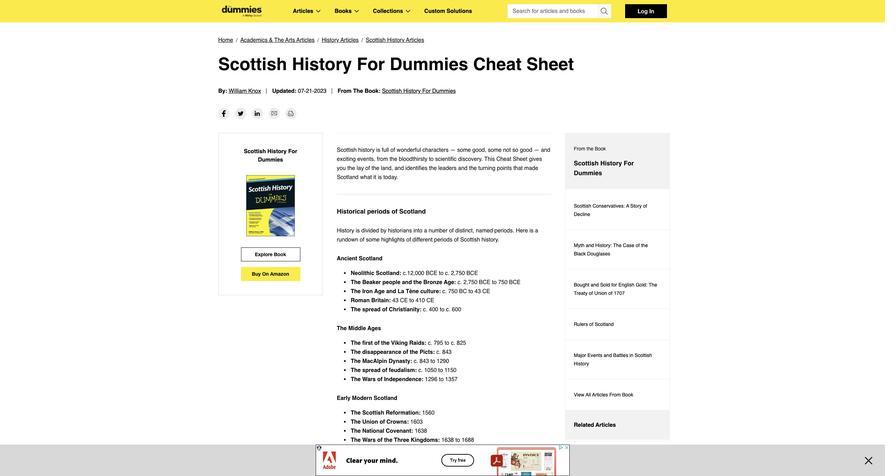 Task type: describe. For each thing, give the bounding box(es) containing it.
macalpin
[[362, 358, 387, 364]]

1 vertical spatial 2,750
[[464, 279, 478, 286]]

buy on amazon link
[[241, 267, 300, 281]]

scotland:
[[376, 270, 402, 276]]

christianity:
[[389, 306, 422, 313]]

c. left 795 at the bottom of the page
[[428, 340, 433, 346]]

buy
[[252, 271, 261, 277]]

beaker
[[362, 279, 381, 286]]

c. down age:
[[443, 288, 447, 295]]

c. down 795 at the bottom of the page
[[437, 349, 441, 355]]

wars inside the scottish reformation: 1560 the union of crowns: 1603 the national covenant: 1638 the wars of the three kingdoms: 1638 to 1688 the union of parliaments: 1707
[[362, 437, 376, 443]]

of inside 'scottish conservatives: a story of decline'
[[643, 203, 648, 209]]

knox
[[248, 88, 261, 94]]

the inside scottish history for dummies tab
[[587, 146, 594, 151]]

spread inside the first of the viking raids: c. 795 to c. 825 the disappearance of the picts: c. 843 the macalpin dynasty: c. 843 to 1290 the spread of feudalism: c. 1050 to 1150 the wars of independence: 1296 to 1357
[[362, 367, 381, 374]]

all
[[586, 392, 591, 398]]

for inside tab
[[624, 160, 634, 167]]

for
[[612, 282, 617, 288]]

custom solutions link
[[425, 7, 472, 16]]

view all articles from book
[[574, 392, 634, 398]]

ages
[[368, 325, 381, 332]]

book:
[[365, 88, 381, 94]]

0 vertical spatial 2,750
[[451, 270, 465, 276]]

from for from the book
[[574, 146, 586, 151]]

tène
[[406, 288, 419, 295]]

scientific
[[435, 156, 457, 162]]

1 — from the left
[[450, 147, 456, 153]]

events
[[588, 353, 603, 358]]

historical
[[337, 208, 366, 215]]

and inside the bought and sold for english gold: the treaty of union of 1707
[[591, 282, 599, 288]]

2023
[[314, 88, 327, 94]]

age:
[[444, 279, 456, 286]]

is left 'divided'
[[356, 228, 360, 234]]

0 vertical spatial advertisement region
[[565, 99, 670, 186]]

0 horizontal spatial ce
[[400, 297, 408, 304]]

today.
[[384, 174, 398, 180]]

a
[[627, 203, 630, 209]]

scottish history for dummies tab list
[[565, 133, 670, 442]]

scotland inside scottish history is full of wonderful characters — some good, some not so good — and exciting events, from the bloodthirsty to scientific discovery. this cheat sheet gives you the lay of the land, and identifies the leaders and the turning points that made scotland what it is today.
[[337, 174, 359, 180]]

scottish history articles link
[[366, 36, 424, 45]]

good,
[[473, 147, 487, 153]]

age inside neolithic scotland: c.12,000 bce to c. 2,750 bce the beaker people and the bronze age: c. 2,750 bce to 750 bce the iron age and la tène culture: c. 750 bc to 43 ce roman britain: 43 ce to 410 ce the spread of christianity: c. 400 to c. 600
[[374, 288, 385, 295]]

795
[[434, 340, 443, 346]]

1050
[[425, 367, 437, 374]]

rulers of scotland link
[[566, 309, 670, 340]]

the inside myth and history: the case of the black douglases
[[641, 243, 648, 248]]

cheat inside scottish history is full of wonderful characters — some good, some not so good — and exciting events, from the bloodthirsty to scientific discovery. this cheat sheet gives you the lay of the land, and identifies the leaders and the turning points that made scotland what it is today.
[[497, 156, 512, 162]]

0 horizontal spatial 43
[[393, 297, 399, 304]]

book image image
[[246, 175, 295, 236]]

periods.
[[495, 228, 515, 234]]

this
[[485, 156, 495, 162]]

21-
[[306, 88, 314, 94]]

scottish inside "major events and battles in scottish history"
[[635, 353, 652, 358]]

the inside neolithic scotland: c.12,000 bce to c. 2,750 bce the beaker people and the bronze age: c. 2,750 bce to 750 bce the iron age and la tène culture: c. 750 bc to 43 ce roman britain: 43 ce to 410 ce the spread of christianity: c. 400 to c. 600
[[414, 279, 422, 286]]

la
[[398, 288, 404, 295]]

and down 'people'
[[386, 288, 396, 295]]

picts:
[[420, 349, 435, 355]]

from inside view all articles from book link
[[610, 392, 621, 398]]

history inside "major events and battles in scottish history"
[[574, 361, 589, 367]]

open book categories image
[[355, 10, 359, 13]]

the inside the scottish reformation: 1560 the union of crowns: 1603 the national covenant: 1638 the wars of the three kingdoms: 1638 to 1688 the union of parliaments: 1707
[[384, 437, 393, 443]]

in
[[630, 353, 634, 358]]

distinct,
[[456, 228, 475, 234]]

history inside history is divided by historians into a number of distinct, named periods. here is a rundown of some highlights of different periods of scottish history.
[[337, 228, 354, 234]]

people
[[383, 279, 401, 286]]

case
[[623, 243, 635, 248]]

in
[[650, 8, 655, 14]]

c. left 600
[[446, 306, 451, 313]]

sheet inside scottish history is full of wonderful characters — some good, some not so good — and exciting events, from the bloodthirsty to scientific discovery. this cheat sheet gives you the lay of the land, and identifies the leaders and the turning points that made scotland what it is today.
[[513, 156, 528, 162]]

2 horizontal spatial some
[[488, 147, 502, 153]]

of inside neolithic scotland: c.12,000 bce to c. 2,750 bce the beaker people and the bronze age: c. 2,750 bce to 750 bce the iron age and la tène culture: c. 750 bc to 43 ce roman britain: 43 ce to 410 ce the spread of christianity: c. 400 to c. 600
[[382, 306, 388, 313]]

some inside history is divided by historians into a number of distinct, named periods. here is a rundown of some highlights of different periods of scottish history.
[[366, 237, 380, 243]]

neolithic scotland: c.12,000 bce to c. 2,750 bce the beaker people and the bronze age: c. 2,750 bce to 750 bce the iron age and la tène culture: c. 750 bc to 43 ce roman britain: 43 ce to 410 ce the spread of christianity: c. 400 to c. 600
[[351, 270, 521, 313]]

1 a from the left
[[424, 228, 427, 234]]

from
[[377, 156, 388, 162]]

articles inside button
[[596, 422, 616, 428]]

c. left 825
[[451, 340, 455, 346]]

and right land, at the top of the page
[[395, 165, 404, 171]]

2 a from the left
[[535, 228, 538, 234]]

and inside "major events and battles in scottish history"
[[604, 353, 612, 358]]

updated:
[[272, 88, 297, 94]]

full
[[382, 147, 389, 153]]

scottish history for dummies cheat sheet
[[218, 54, 574, 74]]

log in link
[[625, 4, 667, 18]]

so
[[513, 147, 519, 153]]

1 horizontal spatial 43
[[475, 288, 481, 295]]

points
[[497, 165, 512, 171]]

scottish conservatives: a story of decline link
[[566, 191, 670, 230]]

douglases
[[588, 251, 611, 257]]

lay
[[357, 165, 364, 171]]

named
[[476, 228, 493, 234]]

scottish inside tab
[[574, 160, 599, 167]]

arts
[[285, 37, 295, 43]]

events,
[[358, 156, 376, 162]]

1 vertical spatial union
[[362, 419, 378, 425]]

the first of the viking raids: c. 795 to c. 825 the disappearance of the picts: c. 843 the macalpin dynasty: c. 843 to 1290 the spread of feudalism: c. 1050 to 1150 the wars of independence: 1296 to 1357
[[351, 340, 466, 383]]

independence:
[[384, 376, 424, 383]]

07-
[[298, 88, 306, 94]]

explore
[[255, 251, 273, 257]]

from the book: scottish history for dummies
[[338, 88, 456, 94]]

here
[[516, 228, 528, 234]]

that
[[514, 165, 523, 171]]

major events and battles in scottish history
[[574, 353, 652, 367]]

battles
[[614, 353, 629, 358]]

c. left 1050
[[419, 367, 423, 374]]

the inside the bought and sold for english gold: the treaty of union of 1707
[[649, 282, 658, 288]]

identifies
[[406, 165, 428, 171]]

different
[[413, 237, 433, 243]]

1150
[[445, 367, 457, 374]]

cookie consent banner dialog
[[0, 451, 886, 476]]

academics & the arts articles link
[[240, 36, 315, 45]]

scotland up neolithic
[[359, 256, 383, 262]]

by:
[[218, 88, 227, 94]]

home link
[[218, 36, 233, 45]]

historians
[[388, 228, 412, 234]]

home
[[218, 37, 233, 43]]

c. right dynasty:
[[414, 358, 418, 364]]

view
[[574, 392, 585, 398]]

gives
[[529, 156, 542, 162]]

view all articles from book link
[[566, 379, 670, 411]]

history
[[358, 147, 375, 153]]

2 vertical spatial book
[[622, 392, 634, 398]]

dynasty:
[[389, 358, 412, 364]]

story
[[631, 203, 642, 209]]

is right here
[[530, 228, 534, 234]]

c. up bc
[[458, 279, 462, 286]]

what
[[360, 174, 372, 180]]

825
[[457, 340, 466, 346]]

1707 inside the bought and sold for english gold: the treaty of union of 1707
[[614, 290, 625, 296]]

1 horizontal spatial 843
[[443, 349, 452, 355]]

bloodthirsty
[[399, 156, 428, 162]]

rulers of scotland
[[574, 321, 614, 327]]

articles down open collections list icon
[[406, 37, 424, 43]]

1 vertical spatial age
[[370, 465, 381, 471]]

culture:
[[421, 288, 441, 295]]



Task type: locate. For each thing, give the bounding box(es) containing it.
1707 down kingdoms:
[[422, 446, 434, 452]]

from inside scottish history for dummies tab
[[574, 146, 586, 151]]

some up discovery. at the right top of page
[[457, 147, 471, 153]]

advertisement region
[[565, 99, 670, 186], [316, 445, 570, 476]]

spread inside neolithic scotland: c.12,000 bce to c. 2,750 bce the beaker people and the bronze age: c. 2,750 bce to 750 bce the iron age and la tène culture: c. 750 bc to 43 ce roman britain: 43 ce to 410 ce the spread of christianity: c. 400 to c. 600
[[362, 306, 381, 313]]

843 down picts:
[[420, 358, 429, 364]]

is
[[376, 147, 380, 153], [378, 174, 382, 180], [356, 228, 360, 234], [530, 228, 534, 234]]

book
[[595, 146, 606, 151], [274, 251, 286, 257], [622, 392, 634, 398]]

0 vertical spatial modern
[[352, 395, 372, 401]]

first
[[362, 340, 373, 346]]

1 vertical spatial cheat
[[497, 156, 512, 162]]

articles left the open article categories image
[[293, 8, 314, 14]]

history.
[[482, 237, 500, 243]]

1707 down for
[[614, 290, 625, 296]]

1296
[[425, 376, 438, 383]]

0 vertical spatial wars
[[362, 376, 376, 383]]

rulers
[[574, 321, 588, 327]]

1707
[[614, 290, 625, 296], [422, 446, 434, 452]]

decline
[[574, 212, 591, 217]]

43 down la
[[393, 297, 399, 304]]

1 horizontal spatial —
[[534, 147, 540, 153]]

2 horizontal spatial ce
[[483, 288, 490, 295]]

scotland right rulers
[[595, 321, 614, 327]]

treaty
[[574, 290, 588, 296]]

and right myth
[[586, 243, 594, 248]]

articles right related
[[596, 422, 616, 428]]

1638
[[415, 428, 427, 434], [442, 437, 454, 443]]

1290
[[437, 358, 449, 364]]

0 vertical spatial periods
[[367, 208, 390, 215]]

&
[[269, 37, 273, 43]]

kingdoms:
[[411, 437, 440, 443]]

1 vertical spatial sheet
[[513, 156, 528, 162]]

1638 left 1688
[[442, 437, 454, 443]]

2 vertical spatial from
[[610, 392, 621, 398]]

scottish history for dummies inside scottish history for dummies tab
[[574, 160, 634, 177]]

historical periods of scotland
[[337, 208, 426, 215]]

1688
[[462, 437, 474, 443]]

0 vertical spatial 750
[[499, 279, 508, 286]]

the modern age
[[337, 465, 381, 471]]

0 horizontal spatial book
[[274, 251, 286, 257]]

is left full
[[376, 147, 380, 153]]

log
[[638, 8, 648, 14]]

1 horizontal spatial 750
[[499, 279, 508, 286]]

and left battles
[[604, 353, 612, 358]]

open article categories image
[[316, 10, 321, 13]]

—
[[450, 147, 456, 153], [534, 147, 540, 153]]

scottish inside 'scottish conservatives: a story of decline'
[[574, 203, 592, 209]]

0 vertical spatial 43
[[475, 288, 481, 295]]

2 vertical spatial union
[[362, 446, 378, 452]]

a right here
[[535, 228, 538, 234]]

rundown
[[337, 237, 358, 243]]

wars up early modern scotland
[[362, 376, 376, 383]]

1 vertical spatial 843
[[420, 358, 429, 364]]

1 horizontal spatial 1638
[[442, 437, 454, 443]]

1 vertical spatial advertisement region
[[316, 445, 570, 476]]

0 vertical spatial age
[[374, 288, 385, 295]]

2 wars from the top
[[362, 437, 376, 443]]

some down 'divided'
[[366, 237, 380, 243]]

major events and battles in scottish history link
[[566, 340, 670, 379]]

some up this
[[488, 147, 502, 153]]

modern for scotland
[[352, 395, 372, 401]]

wars down "national"
[[362, 437, 376, 443]]

custom solutions
[[425, 8, 472, 14]]

2 spread from the top
[[362, 367, 381, 374]]

ancient scotland
[[337, 256, 383, 262]]

amazon
[[270, 271, 289, 277]]

spread
[[362, 306, 381, 313], [362, 367, 381, 374]]

union down sold
[[595, 290, 607, 296]]

0 horizontal spatial —
[[450, 147, 456, 153]]

0 horizontal spatial 1638
[[415, 428, 427, 434]]

scottish history is full of wonderful characters — some good, some not so good — and exciting events, from the bloodthirsty to scientific discovery. this cheat sheet gives you the lay of the land, and identifies the leaders and the turning points that made scotland what it is today.
[[337, 147, 551, 180]]

1 horizontal spatial ce
[[427, 297, 434, 304]]

highlights
[[381, 237, 405, 243]]

scotland up into
[[400, 208, 426, 215]]

history
[[322, 37, 339, 43], [387, 37, 405, 43], [292, 54, 352, 74], [404, 88, 421, 94], [268, 148, 287, 155], [601, 160, 622, 167], [337, 228, 354, 234], [574, 361, 589, 367]]

0 vertical spatial 1638
[[415, 428, 427, 434]]

bought
[[574, 282, 590, 288]]

good
[[520, 147, 533, 153]]

the inside myth and history: the case of the black douglases
[[614, 243, 622, 248]]

history is divided by historians into a number of distinct, named periods. here is a rundown of some highlights of different periods of scottish history.
[[337, 228, 538, 243]]

scottish inside scottish history is full of wonderful characters — some good, some not so good — and exciting events, from the bloodthirsty to scientific discovery. this cheat sheet gives you the lay of the land, and identifies the leaders and the turning points that made scotland what it is today.
[[337, 147, 357, 153]]

1 vertical spatial book
[[274, 251, 286, 257]]

from for from the book: scottish history for dummies
[[338, 88, 352, 94]]

ce down culture:
[[427, 297, 434, 304]]

1 horizontal spatial from
[[574, 146, 586, 151]]

periods inside history is divided by historians into a number of distinct, named periods. here is a rundown of some highlights of different periods of scottish history.
[[434, 237, 453, 243]]

0 vertical spatial union
[[595, 290, 607, 296]]

scottish conservatives: a story of decline
[[574, 203, 648, 217]]

conservatives:
[[593, 203, 625, 209]]

1 horizontal spatial 1707
[[614, 290, 625, 296]]

1 vertical spatial 1638
[[442, 437, 454, 443]]

scottish inside the scottish reformation: 1560 the union of crowns: 1603 the national covenant: 1638 the wars of the three kingdoms: 1638 to 1688 the union of parliaments: 1707
[[362, 410, 385, 416]]

is right it at the left of page
[[378, 174, 382, 180]]

the
[[274, 37, 284, 43], [353, 88, 363, 94], [614, 243, 622, 248], [351, 279, 361, 286], [649, 282, 658, 288], [351, 288, 361, 295], [351, 306, 361, 313], [337, 325, 347, 332], [351, 340, 361, 346], [351, 349, 361, 355], [351, 358, 361, 364], [351, 367, 361, 374], [351, 376, 361, 383], [351, 410, 361, 416], [351, 419, 361, 425], [351, 428, 361, 434], [351, 437, 361, 443], [351, 446, 361, 452], [337, 465, 347, 471]]

scotland up reformation: on the bottom of page
[[374, 395, 398, 401]]

black
[[574, 251, 586, 257]]

national
[[362, 428, 385, 434]]

0 horizontal spatial a
[[424, 228, 427, 234]]

the middle ages
[[337, 325, 381, 332]]

union inside the bought and sold for english gold: the treaty of union of 1707
[[595, 290, 607, 296]]

1 horizontal spatial some
[[457, 147, 471, 153]]

articles right the arts at left top
[[297, 37, 315, 43]]

articles
[[293, 8, 314, 14], [297, 37, 315, 43], [341, 37, 359, 43], [406, 37, 424, 43], [592, 392, 608, 398], [596, 422, 616, 428]]

c. left 400
[[423, 306, 428, 313]]

into
[[414, 228, 423, 234]]

scottish history for dummies tab
[[566, 133, 670, 189]]

0 horizontal spatial 750
[[449, 288, 458, 295]]

wars inside the first of the viking raids: c. 795 to c. 825 the disappearance of the picts: c. 843 the macalpin dynasty: c. 843 to 1290 the spread of feudalism: c. 1050 to 1150 the wars of independence: 1296 to 1357
[[362, 376, 376, 383]]

1 wars from the top
[[362, 376, 376, 383]]

middle
[[349, 325, 366, 332]]

bronze
[[424, 279, 443, 286]]

0 horizontal spatial from
[[338, 88, 352, 94]]

to inside the scottish reformation: 1560 the union of crowns: 1603 the national covenant: 1638 the wars of the three kingdoms: 1638 to 1688 the union of parliaments: 1707
[[456, 437, 460, 443]]

articles down the books
[[341, 37, 359, 43]]

scottish inside history is divided by historians into a number of distinct, named periods. here is a rundown of some highlights of different periods of scottish history.
[[460, 237, 480, 243]]

the
[[587, 146, 594, 151], [390, 156, 398, 162], [348, 165, 355, 171], [372, 165, 380, 171], [429, 165, 437, 171], [469, 165, 477, 171], [641, 243, 648, 248], [414, 279, 422, 286], [381, 340, 390, 346], [410, 349, 418, 355], [384, 437, 393, 443]]

ce right bc
[[483, 288, 490, 295]]

myth
[[574, 243, 585, 248]]

0 vertical spatial spread
[[362, 306, 381, 313]]

2 horizontal spatial book
[[622, 392, 634, 398]]

1 horizontal spatial periods
[[434, 237, 453, 243]]

1638 down 1603
[[415, 428, 427, 434]]

not
[[503, 147, 511, 153]]

1 vertical spatial wars
[[362, 437, 376, 443]]

2 — from the left
[[534, 147, 540, 153]]

some
[[457, 147, 471, 153], [488, 147, 502, 153], [366, 237, 380, 243]]

0 horizontal spatial scottish history for dummies
[[244, 148, 297, 163]]

log in
[[638, 8, 655, 14]]

1 vertical spatial 1707
[[422, 446, 434, 452]]

modern for age
[[349, 465, 369, 471]]

and up tène
[[402, 279, 412, 286]]

related articles tab
[[566, 411, 670, 440]]

1 vertical spatial 43
[[393, 297, 399, 304]]

number
[[429, 228, 448, 234]]

843 up 1290
[[443, 349, 452, 355]]

books
[[335, 8, 352, 14]]

parliaments:
[[387, 446, 420, 452]]

0 horizontal spatial some
[[366, 237, 380, 243]]

and down discovery. at the right top of page
[[458, 165, 468, 171]]

feudalism:
[[389, 367, 417, 374]]

britain:
[[371, 297, 391, 304]]

scotland down 'you'
[[337, 174, 359, 180]]

dummies inside tab
[[574, 169, 603, 177]]

scottish history for dummies link
[[382, 88, 456, 94]]

0 vertical spatial sheet
[[527, 54, 574, 74]]

0 vertical spatial book
[[595, 146, 606, 151]]

1 vertical spatial spread
[[362, 367, 381, 374]]

0 horizontal spatial 843
[[420, 358, 429, 364]]

1707 inside the scottish reformation: 1560 the union of crowns: 1603 the national covenant: 1638 the wars of the three kingdoms: 1638 to 1688 the union of parliaments: 1707
[[422, 446, 434, 452]]

union down "national"
[[362, 446, 378, 452]]

43 right bc
[[475, 288, 481, 295]]

and inside myth and history: the case of the black douglases
[[586, 243, 594, 248]]

it
[[374, 174, 376, 180]]

union
[[595, 290, 607, 296], [362, 419, 378, 425], [362, 446, 378, 452]]

leaders
[[439, 165, 457, 171]]

group
[[508, 4, 611, 18]]

1 horizontal spatial a
[[535, 228, 538, 234]]

william knox link
[[229, 88, 261, 94]]

periods up by
[[367, 208, 390, 215]]

early modern scotland
[[337, 395, 398, 401]]

to inside scottish history is full of wonderful characters — some good, some not so good — and exciting events, from the bloodthirsty to scientific discovery. this cheat sheet gives you the lay of the land, and identifies the leaders and the turning points that made scotland what it is today.
[[429, 156, 434, 162]]

0 vertical spatial cheat
[[473, 54, 522, 74]]

1357
[[445, 376, 458, 383]]

major
[[574, 353, 586, 358]]

book inside scottish history for dummies tab
[[595, 146, 606, 151]]

1 vertical spatial 750
[[449, 288, 458, 295]]

spread down britain:
[[362, 306, 381, 313]]

0 horizontal spatial 1707
[[422, 446, 434, 452]]

1 vertical spatial modern
[[349, 465, 369, 471]]

periods down number
[[434, 237, 453, 243]]

age
[[374, 288, 385, 295], [370, 465, 381, 471]]

1 horizontal spatial book
[[595, 146, 606, 151]]

2 horizontal spatial from
[[610, 392, 621, 398]]

custom
[[425, 8, 445, 14]]

buy on amazon
[[252, 271, 289, 277]]

of inside myth and history: the case of the black douglases
[[636, 243, 640, 248]]

roman
[[351, 297, 370, 304]]

2,750 up age:
[[451, 270, 465, 276]]

— up scientific on the top of page
[[450, 147, 456, 153]]

0 vertical spatial 843
[[443, 349, 452, 355]]

to
[[429, 156, 434, 162], [439, 270, 444, 276], [492, 279, 497, 286], [469, 288, 473, 295], [410, 297, 414, 304], [440, 306, 445, 313], [445, 340, 450, 346], [431, 358, 435, 364], [439, 367, 443, 374], [439, 376, 444, 383], [456, 437, 460, 443]]

by: william knox
[[218, 88, 261, 94]]

scotland inside rulers of scotland link
[[595, 321, 614, 327]]

1 vertical spatial from
[[574, 146, 586, 151]]

bought and sold for english gold: the treaty of union of 1707 link
[[566, 269, 670, 309]]

ce up christianity:
[[400, 297, 408, 304]]

bce
[[426, 270, 438, 276], [467, 270, 478, 276], [479, 279, 491, 286], [509, 279, 521, 286]]

843
[[443, 349, 452, 355], [420, 358, 429, 364]]

logo image
[[218, 5, 265, 17]]

discovery.
[[458, 156, 483, 162]]

myth and history: the case of the black douglases link
[[566, 230, 670, 269]]

bc
[[459, 288, 467, 295]]

1 spread from the top
[[362, 306, 381, 313]]

spread down macalpin
[[362, 367, 381, 374]]

ancient
[[337, 256, 358, 262]]

and up gives at the right of page
[[541, 147, 551, 153]]

sold
[[601, 282, 610, 288]]

and left sold
[[591, 282, 599, 288]]

Search for articles and books text field
[[508, 4, 598, 18]]

2,750 up bc
[[464, 279, 478, 286]]

1 vertical spatial periods
[[434, 237, 453, 243]]

union up "national"
[[362, 419, 378, 425]]

wonderful
[[397, 147, 421, 153]]

— up gives at the right of page
[[534, 147, 540, 153]]

articles right all in the bottom of the page
[[592, 392, 608, 398]]

1560
[[422, 410, 435, 416]]

open collections list image
[[406, 10, 411, 13]]

1 horizontal spatial scottish history for dummies
[[574, 160, 634, 177]]

history inside tab
[[601, 160, 622, 167]]

c. up age:
[[445, 270, 450, 276]]

on
[[262, 271, 269, 277]]

related
[[574, 422, 594, 428]]

0 vertical spatial 1707
[[614, 290, 625, 296]]

750
[[499, 279, 508, 286], [449, 288, 458, 295]]

a right into
[[424, 228, 427, 234]]

600
[[452, 306, 461, 313]]

a
[[424, 228, 427, 234], [535, 228, 538, 234]]

0 horizontal spatial periods
[[367, 208, 390, 215]]

0 vertical spatial from
[[338, 88, 352, 94]]



Task type: vqa. For each thing, say whether or not it's contained in the screenshot.
The Account
no



